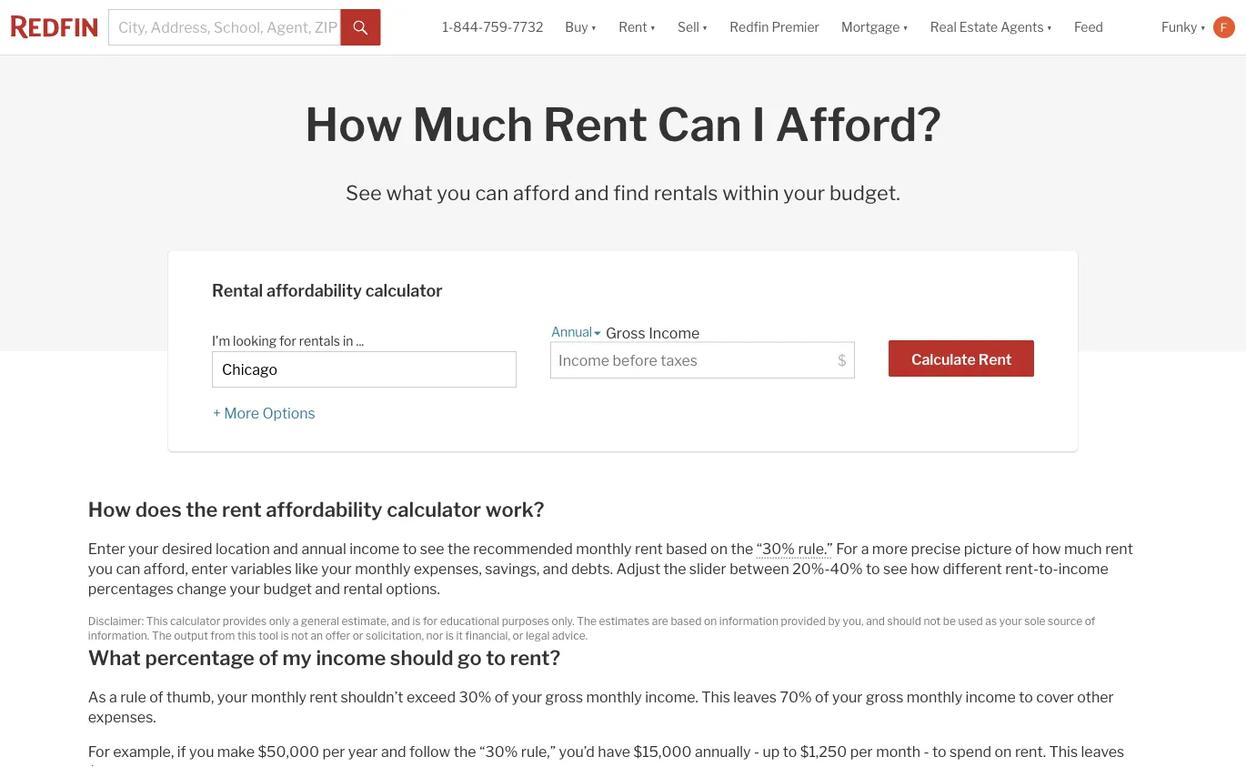 Task type: locate. For each thing, give the bounding box(es) containing it.
1 horizontal spatial or
[[513, 629, 524, 643]]

2 vertical spatial you
[[189, 743, 214, 760]]

for inside disclaimer: this calculator provides only a general estimate, and is for educational purposes only. the estimates are based on information provided by you, and should not be used as your sole source of information. the output from this tool is not an offer or solicitation, nor is it financial, or legal advice.
[[423, 614, 438, 628]]

for up the nor
[[423, 614, 438, 628]]

income inside as a rule of thumb, your monthly rent shouldn't exceed 30% of your gross monthly income. this leaves 70% of your gross monthly income to cover other expenses.
[[966, 688, 1016, 706]]

follow
[[410, 743, 451, 760]]

for
[[836, 540, 858, 557], [88, 743, 110, 760]]

calculator inside disclaimer: this calculator provides only a general estimate, and is for educational purposes only. the estimates are based on information provided by you, and should not be used as your sole source of information. the output from this tool is not an offer or solicitation, nor is it financial, or legal advice.
[[170, 614, 220, 628]]

0 vertical spatial for
[[279, 333, 297, 349]]

0 vertical spatial can
[[475, 181, 509, 205]]

as a rule of thumb, your monthly rent shouldn't exceed 30% of your gross monthly income. this leaves 70% of your gross monthly income to cover other expenses.
[[88, 688, 1115, 726]]

1 horizontal spatial the
[[577, 614, 597, 628]]

a
[[862, 540, 870, 557], [293, 614, 299, 628], [109, 688, 117, 706]]

of down tool
[[259, 646, 278, 670]]

▾ for mortgage ▾
[[903, 19, 909, 35]]

rent right calculate
[[979, 350, 1012, 368]]

desired
[[162, 540, 213, 557]]

expenses. inside as a rule of thumb, your monthly rent shouldn't exceed 30% of your gross monthly income. this leaves 70% of your gross monthly income to cover other expenses.
[[88, 708, 156, 726]]

expenses. down rule
[[88, 708, 156, 726]]

2 horizontal spatial you
[[437, 181, 471, 205]]

1 vertical spatial leaves
[[1082, 743, 1125, 760]]

1 vertical spatial on
[[704, 614, 717, 628]]

rule,"
[[521, 743, 556, 760]]

0 horizontal spatial gross
[[546, 688, 583, 706]]

1 affordability from the top
[[267, 281, 362, 301]]

1 horizontal spatial for
[[836, 540, 858, 557]]

and up like
[[273, 540, 298, 557]]

1 vertical spatial expenses.
[[296, 763, 364, 767]]

▾ right mortgage
[[903, 19, 909, 35]]

1 horizontal spatial rentals
[[654, 181, 719, 205]]

are
[[652, 614, 669, 628]]

to up options.
[[403, 540, 417, 557]]

your up afford,
[[128, 540, 159, 557]]

1 horizontal spatial should
[[888, 614, 922, 628]]

0 horizontal spatial "30%
[[480, 743, 518, 760]]

like
[[295, 560, 318, 577]]

40%
[[831, 560, 863, 577]]

options.
[[386, 580, 440, 597]]

to-
[[1039, 560, 1059, 577]]

you,
[[843, 614, 864, 628]]

0 vertical spatial this
[[146, 614, 168, 628]]

per down "example,"
[[141, 763, 164, 767]]

can left afford
[[475, 181, 509, 205]]

0 vertical spatial "30%
[[757, 540, 795, 557]]

monthly
[[576, 540, 632, 557], [355, 560, 411, 577], [251, 688, 307, 706], [587, 688, 642, 706], [907, 688, 963, 706]]

0 vertical spatial how
[[305, 97, 403, 152]]

0 horizontal spatial how
[[911, 560, 940, 577]]

premier
[[772, 19, 820, 35]]

0 vertical spatial for
[[836, 540, 858, 557]]

2 horizontal spatial per
[[851, 743, 873, 760]]

to down financial,
[[486, 646, 506, 670]]

this right the income.
[[702, 688, 731, 706]]

information.
[[88, 629, 150, 643]]

your right 70%
[[833, 688, 863, 706]]

to left spend
[[933, 743, 947, 760]]

mortgage
[[842, 19, 900, 35]]

1 vertical spatial affordability
[[266, 497, 383, 522]]

or down estimate,
[[353, 629, 364, 643]]

0 horizontal spatial leaves
[[734, 688, 777, 706]]

your down rent?
[[512, 688, 543, 706]]

0 vertical spatial you
[[437, 181, 471, 205]]

estate
[[960, 19, 999, 35]]

savings,
[[485, 560, 540, 577]]

0 horizontal spatial is
[[281, 629, 289, 643]]

disclaimer: this calculator provides only a general estimate, and is for educational purposes only. the estimates are based on information provided by you, and should not be used as your sole source of information. the output from this tool is not an offer or solicitation, nor is it financial, or legal advice.
[[88, 614, 1096, 643]]

2 horizontal spatial this
[[1050, 743, 1079, 760]]

based up slider
[[666, 540, 708, 557]]

rentals left in on the top left of page
[[299, 333, 340, 349]]

precise
[[912, 540, 961, 557]]

used
[[959, 614, 984, 628]]

1 horizontal spatial gross
[[866, 688, 904, 706]]

based
[[666, 540, 708, 557], [671, 614, 702, 628]]

the
[[186, 497, 218, 522], [448, 540, 470, 557], [731, 540, 754, 557], [664, 560, 687, 577], [454, 743, 477, 760]]

0 horizontal spatial or
[[353, 629, 364, 643]]

afford
[[513, 181, 570, 205]]

2 horizontal spatial for
[[423, 614, 438, 628]]

0 horizontal spatial how
[[88, 497, 131, 522]]

a right as
[[109, 688, 117, 706]]

▾ right 'sell'
[[702, 19, 708, 35]]

expenses.
[[88, 708, 156, 726], [296, 763, 364, 767]]

user photo image
[[1214, 16, 1236, 38]]

this
[[146, 614, 168, 628], [702, 688, 731, 706], [1050, 743, 1079, 760]]

"30%
[[757, 540, 795, 557], [480, 743, 518, 760]]

0 horizontal spatial other
[[256, 763, 293, 767]]

1 vertical spatial "30%
[[480, 743, 518, 760]]

how up enter
[[88, 497, 131, 522]]

0 vertical spatial affordability
[[267, 281, 362, 301]]

month left spend
[[877, 743, 921, 760]]

make
[[217, 743, 255, 760]]

rent right much
[[1106, 540, 1134, 557]]

a inside for a more precise picture of how much rent you can afford, enter variables like your monthly expenses, savings, and debts. adjust the slider between 20%-40% to see how different rent-to-income percentages change your budget and rental options.
[[862, 540, 870, 557]]

annual
[[302, 540, 346, 557]]

expenses,
[[414, 560, 482, 577]]

and right year
[[381, 743, 406, 760]]

▾ left 'sell'
[[650, 19, 656, 35]]

the left output
[[152, 629, 172, 643]]

for inside for example, if you make $50,000 per year and follow the "30% rule," you'd have $15,000 annually - up to $1,250 per month - to spend on rent. this leaves $2,900 per month for all other expenses.
[[88, 743, 110, 760]]

you down enter
[[88, 560, 113, 577]]

2 horizontal spatial a
[[862, 540, 870, 557]]

rent ▾
[[619, 19, 656, 35]]

how down precise
[[911, 560, 940, 577]]

and left find
[[575, 181, 609, 205]]

0 vertical spatial not
[[924, 614, 941, 628]]

rent up location
[[222, 497, 262, 522]]

2 vertical spatial this
[[1050, 743, 1079, 760]]

the right follow
[[454, 743, 477, 760]]

$50,000
[[258, 743, 319, 760]]

of inside disclaimer: this calculator provides only a general estimate, and is for educational purposes only. the estimates are based on information provided by you, and should not be used as your sole source of information. the output from this tool is not an offer or solicitation, nor is it financial, or legal advice.
[[1086, 614, 1096, 628]]

on
[[711, 540, 728, 557], [704, 614, 717, 628], [995, 743, 1012, 760]]

"30% up between on the bottom right
[[757, 540, 795, 557]]

▾ right buy
[[591, 19, 597, 35]]

is left it
[[446, 629, 454, 643]]

1 vertical spatial month
[[167, 763, 212, 767]]

advice.
[[552, 629, 588, 643]]

for inside for example, if you make $50,000 per year and follow the "30% rule," you'd have $15,000 annually - up to $1,250 per month - to spend on rent. this leaves $2,900 per month for all other expenses.
[[215, 763, 234, 767]]

1 horizontal spatial how
[[305, 97, 403, 152]]

your down annual
[[321, 560, 352, 577]]

calculator up 'enter your desired location and annual income to see the recommended monthly rent based on the "30% rule."'
[[387, 497, 482, 522]]

rent up see what you can afford and find rentals within your budget.
[[543, 97, 648, 152]]

this right rent.
[[1050, 743, 1079, 760]]

leaves inside as a rule of thumb, your monthly rent shouldn't exceed 30% of your gross monthly income. this leaves 70% of your gross monthly income to cover other expenses.
[[734, 688, 777, 706]]

the up between on the bottom right
[[731, 540, 754, 557]]

0 vertical spatial should
[[888, 614, 922, 628]]

the up desired
[[186, 497, 218, 522]]

recommended
[[474, 540, 573, 557]]

on left information at the right
[[704, 614, 717, 628]]

budget.
[[830, 181, 901, 205]]

1 horizontal spatial see
[[884, 560, 908, 577]]

1 vertical spatial see
[[884, 560, 908, 577]]

see up expenses, on the bottom left of page
[[420, 540, 445, 557]]

provides
[[223, 614, 267, 628]]

options
[[262, 405, 315, 422]]

submit search image
[[354, 21, 368, 35]]

i'm looking for rentals in ...
[[212, 333, 367, 349]]

0 horizontal spatial can
[[116, 560, 140, 577]]

gross down rent?
[[546, 688, 583, 706]]

leaves right rent.
[[1082, 743, 1125, 760]]

2 vertical spatial calculator
[[170, 614, 220, 628]]

it
[[456, 629, 463, 643]]

1 ▾ from the left
[[591, 19, 597, 35]]

this right 'disclaimer:'
[[146, 614, 168, 628]]

for up 40%
[[836, 540, 858, 557]]

▾ for sell ▾
[[702, 19, 708, 35]]

of
[[1016, 540, 1030, 557], [1086, 614, 1096, 628], [259, 646, 278, 670], [149, 688, 163, 706], [495, 688, 509, 706], [816, 688, 830, 706]]

0 vertical spatial on
[[711, 540, 728, 557]]

2 vertical spatial a
[[109, 688, 117, 706]]

is up solicitation,
[[413, 614, 421, 628]]

your down variables
[[230, 580, 260, 597]]

of up rent-
[[1016, 540, 1030, 557]]

affordability up annual
[[266, 497, 383, 522]]

for inside for a more precise picture of how much rent you can afford, enter variables like your monthly expenses, savings, and debts. adjust the slider between 20%-40% to see how different rent-to-income percentages change your budget and rental options.
[[836, 540, 858, 557]]

enter
[[88, 540, 125, 557]]

City, Address, School, Agent, ZIP search field
[[108, 9, 341, 46]]

1 vertical spatial not
[[291, 629, 308, 643]]

1 vertical spatial for
[[88, 743, 110, 760]]

what percentage of my income should go to rent?
[[88, 646, 561, 670]]

expenses. down year
[[296, 763, 364, 767]]

1 horizontal spatial for
[[279, 333, 297, 349]]

to left cover
[[1019, 688, 1034, 706]]

on left rent.
[[995, 743, 1012, 760]]

2 ▾ from the left
[[650, 19, 656, 35]]

0 vertical spatial based
[[666, 540, 708, 557]]

▾ right agents
[[1047, 19, 1053, 35]]

of right the source
[[1086, 614, 1096, 628]]

what
[[386, 181, 433, 205]]

or
[[353, 629, 364, 643], [513, 629, 524, 643]]

▾ left user photo
[[1201, 19, 1207, 35]]

0 horizontal spatial not
[[291, 629, 308, 643]]

you
[[437, 181, 471, 205], [88, 560, 113, 577], [189, 743, 214, 760]]

rent down what percentage of my income should go to rent?
[[310, 688, 338, 706]]

exceed
[[407, 688, 456, 706]]

for up $2,900
[[88, 743, 110, 760]]

income down much
[[1059, 560, 1109, 577]]

and up solicitation,
[[391, 614, 410, 628]]

per left year
[[323, 743, 345, 760]]

affordability up i'm looking for rentals in ... at the left of page
[[267, 281, 362, 301]]

0 horizontal spatial rentals
[[299, 333, 340, 349]]

a inside as a rule of thumb, your monthly rent shouldn't exceed 30% of your gross monthly income. this leaves 70% of your gross monthly income to cover other expenses.
[[109, 688, 117, 706]]

in
[[343, 333, 354, 349]]

2 vertical spatial on
[[995, 743, 1012, 760]]

how up see
[[305, 97, 403, 152]]

should inside disclaimer: this calculator provides only a general estimate, and is for educational purposes only. the estimates are based on information provided by you, and should not be used as your sole source of information. the output from this tool is not an offer or solicitation, nor is it financial, or legal advice.
[[888, 614, 922, 628]]

1 horizontal spatial expenses.
[[296, 763, 364, 767]]

1 vertical spatial a
[[293, 614, 299, 628]]

purposes
[[502, 614, 550, 628]]

1 vertical spatial the
[[152, 629, 172, 643]]

"30% left rule," in the left bottom of the page
[[480, 743, 518, 760]]

rent up adjust
[[635, 540, 663, 557]]

funky ▾
[[1162, 19, 1207, 35]]

0 vertical spatial leaves
[[734, 688, 777, 706]]

how up to-
[[1033, 540, 1062, 557]]

gross right 70%
[[866, 688, 904, 706]]

leaves left 70%
[[734, 688, 777, 706]]

rental
[[343, 580, 383, 597]]

feed
[[1075, 19, 1104, 35]]

70%
[[780, 688, 812, 706]]

funky
[[1162, 19, 1198, 35]]

income
[[649, 324, 700, 342]]

can up "percentages" at the left of page
[[116, 560, 140, 577]]

0 horizontal spatial for
[[88, 743, 110, 760]]

2 vertical spatial rent
[[979, 350, 1012, 368]]

1 horizontal spatial other
[[1078, 688, 1115, 706]]

1 vertical spatial should
[[390, 646, 454, 670]]

calculator up output
[[170, 614, 220, 628]]

based right are
[[671, 614, 702, 628]]

leaves
[[734, 688, 777, 706], [1082, 743, 1125, 760]]

monthly up rental
[[355, 560, 411, 577]]

rentals right find
[[654, 181, 719, 205]]

much
[[412, 97, 534, 152]]

3 ▾ from the left
[[702, 19, 708, 35]]

2 vertical spatial for
[[215, 763, 234, 767]]

1 vertical spatial how
[[88, 497, 131, 522]]

on up slider
[[711, 540, 728, 557]]

other right cover
[[1078, 688, 1115, 706]]

"30% inside for example, if you make $50,000 per year and follow the "30% rule," you'd have $15,000 annually - up to $1,250 per month - to spend on rent. this leaves $2,900 per month for all other expenses.
[[480, 743, 518, 760]]

on inside disclaimer: this calculator provides only a general estimate, and is for educational purposes only. the estimates are based on information provided by you, and should not be used as your sole source of information. the output from this tool is not an offer or solicitation, nor is it financial, or legal advice.
[[704, 614, 717, 628]]

- left spend
[[924, 743, 930, 760]]

estimate,
[[342, 614, 389, 628]]

i'm
[[212, 333, 230, 349]]

gross income
[[606, 324, 700, 342]]

not left be
[[924, 614, 941, 628]]

0 vertical spatial the
[[577, 614, 597, 628]]

leaves inside for example, if you make $50,000 per year and follow the "30% rule," you'd have $15,000 annually - up to $1,250 per month - to spend on rent. this leaves $2,900 per month for all other expenses.
[[1082, 743, 1125, 760]]

0 vertical spatial month
[[877, 743, 921, 760]]

a for picture
[[862, 540, 870, 557]]

monthly up have
[[587, 688, 642, 706]]

income up spend
[[966, 688, 1016, 706]]

0 vertical spatial a
[[862, 540, 870, 557]]

rent inside as a rule of thumb, your monthly rent shouldn't exceed 30% of your gross monthly income. this leaves 70% of your gross monthly income to cover other expenses.
[[310, 688, 338, 706]]

find
[[614, 181, 650, 205]]

between
[[730, 560, 790, 577]]

0 vertical spatial other
[[1078, 688, 1115, 706]]

the up advice.
[[577, 614, 597, 628]]

0 horizontal spatial this
[[146, 614, 168, 628]]

1 vertical spatial for
[[423, 614, 438, 628]]

month down if
[[167, 763, 212, 767]]

rent right buy ▾
[[619, 19, 648, 35]]

income
[[350, 540, 400, 557], [1059, 560, 1109, 577], [316, 646, 386, 670], [966, 688, 1016, 706]]

0 horizontal spatial expenses.
[[88, 708, 156, 726]]

is down only
[[281, 629, 289, 643]]

for right looking
[[279, 333, 297, 349]]

only
[[269, 614, 290, 628]]

gross
[[546, 688, 583, 706], [866, 688, 904, 706]]

$15,000
[[634, 743, 692, 760]]

4 ▾ from the left
[[903, 19, 909, 35]]

income down offer
[[316, 646, 386, 670]]

7732
[[513, 19, 544, 35]]

to
[[403, 540, 417, 557], [866, 560, 881, 577], [486, 646, 506, 670], [1019, 688, 1034, 706], [783, 743, 798, 760], [933, 743, 947, 760]]

income up rental
[[350, 540, 400, 557]]

0 horizontal spatial -
[[754, 743, 760, 760]]

from
[[211, 629, 235, 643]]

this inside for example, if you make $50,000 per year and follow the "30% rule," you'd have $15,000 annually - up to $1,250 per month - to spend on rent. this leaves $2,900 per month for all other expenses.
[[1050, 743, 1079, 760]]

the up expenses, on the bottom left of page
[[448, 540, 470, 557]]

how
[[1033, 540, 1062, 557], [911, 560, 940, 577]]

0 horizontal spatial a
[[109, 688, 117, 706]]

1 vertical spatial other
[[256, 763, 293, 767]]

0 vertical spatial expenses.
[[88, 708, 156, 726]]

1 horizontal spatial this
[[702, 688, 731, 706]]

monthly up spend
[[907, 688, 963, 706]]

rule."
[[799, 540, 833, 557]]

1 vertical spatial this
[[702, 688, 731, 706]]

slider
[[690, 560, 727, 577]]

1 vertical spatial you
[[88, 560, 113, 577]]

1-844-759-7732 link
[[443, 19, 544, 35]]

1 horizontal spatial -
[[924, 743, 930, 760]]

picture
[[964, 540, 1012, 557]]

a right only
[[293, 614, 299, 628]]

enter your desired location and annual income to see the recommended monthly rent based on the "30% rule."
[[88, 540, 833, 557]]

your inside disclaimer: this calculator provides only a general estimate, and is for educational purposes only. the estimates are based on information provided by you, and should not be used as your sole source of information. the output from this tool is not an offer or solicitation, nor is it financial, or legal advice.
[[1000, 614, 1023, 628]]

0 vertical spatial calculator
[[366, 281, 443, 301]]

6 ▾ from the left
[[1201, 19, 1207, 35]]

1 horizontal spatial leaves
[[1082, 743, 1125, 760]]

1 vertical spatial can
[[116, 560, 140, 577]]

1 horizontal spatial a
[[293, 614, 299, 628]]

0 horizontal spatial you
[[88, 560, 113, 577]]

0 vertical spatial how
[[1033, 540, 1062, 557]]

information
[[720, 614, 779, 628]]

and down like
[[315, 580, 340, 597]]

see inside for a more precise picture of how much rent you can afford, enter variables like your monthly expenses, savings, and debts. adjust the slider between 20%-40% to see how different rent-to-income percentages change your budget and rental options.
[[884, 560, 908, 577]]

cover
[[1037, 688, 1075, 706]]

0 horizontal spatial month
[[167, 763, 212, 767]]

1 horizontal spatial month
[[877, 743, 921, 760]]

or down the purposes
[[513, 629, 524, 643]]

1 horizontal spatial is
[[413, 614, 421, 628]]

1 horizontal spatial you
[[189, 743, 214, 760]]

rental affordability calculator
[[212, 281, 443, 301]]

0 vertical spatial rent
[[619, 19, 648, 35]]

how for how much rent can i afford?
[[305, 97, 403, 152]]

you inside for example, if you make $50,000 per year and follow the "30% rule," you'd have $15,000 annually - up to $1,250 per month - to spend on rent. this leaves $2,900 per month for all other expenses.
[[189, 743, 214, 760]]

calculator up city, neighborhood, or zip code search field
[[366, 281, 443, 301]]

for for example,
[[88, 743, 110, 760]]

other down $50,000
[[256, 763, 293, 767]]



Task type: vqa. For each thing, say whether or not it's contained in the screenshot.
favorite button option corresponding to 518 N Sharon Amity Rd #4, Charlotte, NC 28211
no



Task type: describe. For each thing, give the bounding box(es) containing it.
your right within
[[784, 181, 826, 205]]

sell ▾
[[678, 19, 708, 35]]

go
[[458, 646, 482, 670]]

759-
[[483, 19, 513, 35]]

redfin
[[730, 19, 769, 35]]

debts.
[[571, 560, 613, 577]]

+ more options button
[[212, 405, 316, 422]]

more
[[224, 405, 259, 422]]

to inside as a rule of thumb, your monthly rent shouldn't exceed 30% of your gross monthly income. this leaves 70% of your gross monthly income to cover other expenses.
[[1019, 688, 1034, 706]]

expenses. inside for example, if you make $50,000 per year and follow the "30% rule," you'd have $15,000 annually - up to $1,250 per month - to spend on rent. this leaves $2,900 per month for all other expenses.
[[296, 763, 364, 767]]

1 horizontal spatial can
[[475, 181, 509, 205]]

enter
[[191, 560, 228, 577]]

$2,900
[[88, 763, 138, 767]]

thumb,
[[167, 688, 214, 706]]

your right thumb,
[[217, 688, 248, 706]]

within
[[723, 181, 779, 205]]

the inside for a more precise picture of how much rent you can afford, enter variables like your monthly expenses, savings, and debts. adjust the slider between 20%-40% to see how different rent-to-income percentages change your budget and rental options.
[[664, 560, 687, 577]]

1 horizontal spatial per
[[323, 743, 345, 760]]

30%
[[459, 688, 492, 706]]

this
[[238, 629, 256, 643]]

to inside for a more precise picture of how much rent you can afford, enter variables like your monthly expenses, savings, and debts. adjust the slider between 20%-40% to see how different rent-to-income percentages change your budget and rental options.
[[866, 560, 881, 577]]

mortgage ▾ button
[[842, 0, 909, 55]]

rent?
[[510, 646, 561, 670]]

1 horizontal spatial how
[[1033, 540, 1062, 557]]

redfin premier button
[[719, 0, 831, 55]]

sell
[[678, 19, 700, 35]]

2 - from the left
[[924, 743, 930, 760]]

more
[[873, 540, 908, 557]]

can inside for a more precise picture of how much rent you can afford, enter variables like your monthly expenses, savings, and debts. adjust the slider between 20%-40% to see how different rent-to-income percentages change your budget and rental options.
[[116, 560, 140, 577]]

my
[[283, 646, 312, 670]]

2 or from the left
[[513, 629, 524, 643]]

calculator for affordability
[[366, 281, 443, 301]]

▾ for rent ▾
[[650, 19, 656, 35]]

feed button
[[1064, 0, 1151, 55]]

annually
[[695, 743, 751, 760]]

annual
[[552, 324, 593, 340]]

as
[[88, 688, 106, 706]]

percentage
[[145, 646, 255, 670]]

output
[[174, 629, 208, 643]]

income inside for a more precise picture of how much rent you can afford, enter variables like your monthly expenses, savings, and debts. adjust the slider between 20%-40% to see how different rent-to-income percentages change your budget and rental options.
[[1059, 560, 1109, 577]]

rent inside for a more precise picture of how much rent you can afford, enter variables like your monthly expenses, savings, and debts. adjust the slider between 20%-40% to see how different rent-to-income percentages change your budget and rental options.
[[1106, 540, 1134, 557]]

2 horizontal spatial is
[[446, 629, 454, 643]]

and right you,
[[867, 614, 885, 628]]

▾ for funky ▾
[[1201, 19, 1207, 35]]

up
[[763, 743, 780, 760]]

0 horizontal spatial the
[[152, 629, 172, 643]]

income.
[[645, 688, 699, 706]]

for example, if you make $50,000 per year and follow the "30% rule," you'd have $15,000 annually - up to $1,250 per month - to spend on rent. this leaves $2,900 per month for all other expenses.
[[88, 743, 1125, 767]]

what
[[88, 646, 141, 670]]

2 gross from the left
[[866, 688, 904, 706]]

sell ▾ button
[[667, 0, 719, 55]]

i
[[752, 97, 766, 152]]

rule
[[120, 688, 146, 706]]

of inside for a more precise picture of how much rent you can afford, enter variables like your monthly expenses, savings, and debts. adjust the slider between 20%-40% to see how different rent-to-income percentages change your budget and rental options.
[[1016, 540, 1030, 557]]

as
[[986, 614, 998, 628]]

educational
[[440, 614, 500, 628]]

have
[[598, 743, 631, 760]]

monthly down my on the bottom left of the page
[[251, 688, 307, 706]]

of right 30%
[[495, 688, 509, 706]]

0 vertical spatial rentals
[[654, 181, 719, 205]]

rental
[[212, 281, 263, 301]]

and left debts.
[[543, 560, 568, 577]]

solicitation,
[[366, 629, 424, 643]]

monthly inside for a more precise picture of how much rent you can afford, enter variables like your monthly expenses, savings, and debts. adjust the slider between 20%-40% to see how different rent-to-income percentages change your budget and rental options.
[[355, 560, 411, 577]]

estimates
[[599, 614, 650, 628]]

▾ for buy ▾
[[591, 19, 597, 35]]

change
[[177, 580, 227, 597]]

1-844-759-7732
[[443, 19, 544, 35]]

of right 70%
[[816, 688, 830, 706]]

for for a
[[836, 540, 858, 557]]

be
[[944, 614, 956, 628]]

afford?
[[776, 97, 942, 152]]

1 - from the left
[[754, 743, 760, 760]]

real estate agents ▾
[[931, 19, 1053, 35]]

example,
[[113, 743, 174, 760]]

disclaimer:
[[88, 614, 144, 628]]

buy ▾ button
[[555, 0, 608, 55]]

you inside for a more precise picture of how much rent you can afford, enter variables like your monthly expenses, savings, and debts. adjust the slider between 20%-40% to see how different rent-to-income percentages change your budget and rental options.
[[88, 560, 113, 577]]

1 vertical spatial rent
[[543, 97, 648, 152]]

2 affordability from the top
[[266, 497, 383, 522]]

afford,
[[144, 560, 188, 577]]

this inside disclaimer: this calculator provides only a general estimate, and is for educational purposes only. the estimates are based on information provided by you, and should not be used as your sole source of information. the output from this tool is not an offer or solicitation, nor is it financial, or legal advice.
[[146, 614, 168, 628]]

1 or from the left
[[353, 629, 364, 643]]

you'd
[[559, 743, 595, 760]]

agents
[[1001, 19, 1044, 35]]

City, neighborhood, or zip code search field
[[212, 351, 517, 388]]

1 horizontal spatial "30%
[[757, 540, 795, 557]]

adjust
[[617, 560, 661, 577]]

5 ▾ from the left
[[1047, 19, 1053, 35]]

Income before taxes text field
[[559, 352, 832, 369]]

rent inside dropdown button
[[619, 19, 648, 35]]

1 vertical spatial calculator
[[387, 497, 482, 522]]

how much rent can i afford?
[[305, 97, 942, 152]]

for a more precise picture of how much rent you can afford, enter variables like your monthly expenses, savings, and debts. adjust the slider between 20%-40% to see how different rent-to-income percentages change your budget and rental options.
[[88, 540, 1134, 597]]

general
[[301, 614, 339, 628]]

different
[[943, 560, 1003, 577]]

of right rule
[[149, 688, 163, 706]]

see
[[346, 181, 382, 205]]

based inside disclaimer: this calculator provides only a general estimate, and is for educational purposes only. the estimates are based on information provided by you, and should not be used as your sole source of information. the output from this tool is not an offer or solicitation, nor is it financial, or legal advice.
[[671, 614, 702, 628]]

1 gross from the left
[[546, 688, 583, 706]]

a for thumb,
[[109, 688, 117, 706]]

and inside for example, if you make $50,000 per year and follow the "30% rule," you'd have $15,000 annually - up to $1,250 per month - to spend on rent. this leaves $2,900 per month for all other expenses.
[[381, 743, 406, 760]]

how for how does the rent affordability calculator work?
[[88, 497, 131, 522]]

real estate agents ▾ link
[[931, 0, 1053, 55]]

see what you can afford and find rentals within your budget.
[[346, 181, 901, 205]]

buy
[[565, 19, 589, 35]]

monthly up debts.
[[576, 540, 632, 557]]

annual button
[[551, 324, 593, 342]]

to right up
[[783, 743, 798, 760]]

844-
[[453, 19, 483, 35]]

looking
[[233, 333, 277, 349]]

calculator for this
[[170, 614, 220, 628]]

a inside disclaimer: this calculator provides only a general estimate, and is for educational purposes only. the estimates are based on information provided by you, and should not be used as your sole source of information. the output from this tool is not an offer or solicitation, nor is it financial, or legal advice.
[[293, 614, 299, 628]]

this inside as a rule of thumb, your monthly rent shouldn't exceed 30% of your gross monthly income. this leaves 70% of your gross monthly income to cover other expenses.
[[702, 688, 731, 706]]

redfin premier
[[730, 19, 820, 35]]

...
[[356, 333, 364, 349]]

by
[[829, 614, 841, 628]]

offer
[[325, 629, 350, 643]]

0 vertical spatial see
[[420, 540, 445, 557]]

calculate rent
[[912, 350, 1012, 368]]

buy ▾ button
[[565, 0, 597, 55]]

gross
[[606, 324, 646, 342]]

work?
[[486, 497, 545, 522]]

other inside for example, if you make $50,000 per year and follow the "30% rule," you'd have $15,000 annually - up to $1,250 per month - to spend on rent. this leaves $2,900 per month for all other expenses.
[[256, 763, 293, 767]]

1 vertical spatial rentals
[[299, 333, 340, 349]]

1 vertical spatial how
[[911, 560, 940, 577]]

other inside as a rule of thumb, your monthly rent shouldn't exceed 30% of your gross monthly income. this leaves 70% of your gross monthly income to cover other expenses.
[[1078, 688, 1115, 706]]

does
[[135, 497, 182, 522]]

1 horizontal spatial not
[[924, 614, 941, 628]]

0 horizontal spatial per
[[141, 763, 164, 767]]

financial,
[[466, 629, 511, 643]]

the inside for example, if you make $50,000 per year and follow the "30% rule," you'd have $15,000 annually - up to $1,250 per month - to spend on rent. this leaves $2,900 per month for all other expenses.
[[454, 743, 477, 760]]

on inside for example, if you make $50,000 per year and follow the "30% rule," you'd have $15,000 annually - up to $1,250 per month - to spend on rent. this leaves $2,900 per month for all other expenses.
[[995, 743, 1012, 760]]

all
[[238, 763, 253, 767]]

if
[[177, 743, 186, 760]]

much
[[1065, 540, 1103, 557]]

real
[[931, 19, 957, 35]]



